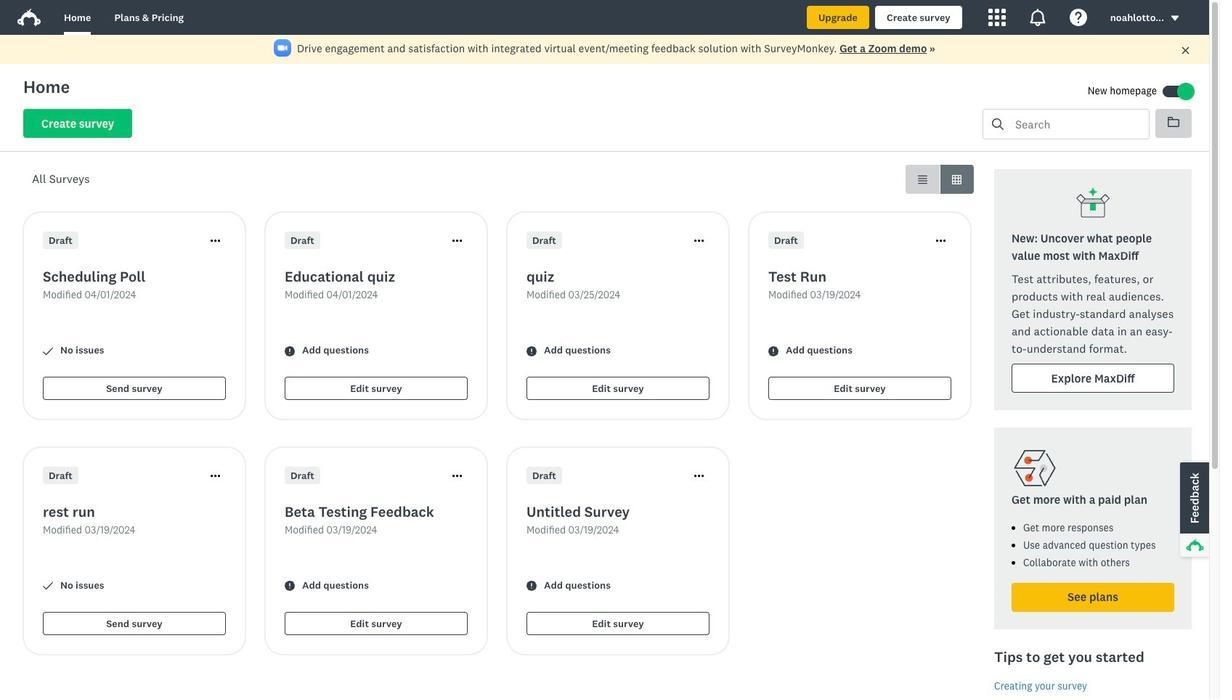 Task type: vqa. For each thing, say whether or not it's contained in the screenshot.
2nd Products Icon from right
no



Task type: locate. For each thing, give the bounding box(es) containing it.
help icon image
[[1070, 9, 1088, 26]]

products icon image
[[989, 9, 1006, 26], [989, 9, 1006, 26]]

search image
[[993, 118, 1004, 130]]

warning image
[[527, 346, 537, 356], [769, 346, 779, 356], [285, 582, 295, 592], [527, 582, 537, 592]]

Search text field
[[1004, 110, 1150, 139]]

no issues image
[[43, 582, 53, 592]]

no issues image
[[43, 346, 53, 356]]

1 brand logo image from the top
[[17, 6, 41, 29]]

folders image
[[1169, 117, 1180, 127]]

folders image
[[1169, 116, 1180, 128]]

2 brand logo image from the top
[[17, 9, 41, 26]]

group
[[906, 165, 974, 194]]

brand logo image
[[17, 6, 41, 29], [17, 9, 41, 26]]

dropdown arrow icon image
[[1171, 13, 1181, 23], [1172, 16, 1180, 21]]

x image
[[1182, 46, 1191, 55]]



Task type: describe. For each thing, give the bounding box(es) containing it.
notification center icon image
[[1030, 9, 1047, 26]]

response based pricing icon image
[[1012, 445, 1059, 492]]

max diff icon image
[[1076, 187, 1111, 222]]

search image
[[993, 118, 1004, 130]]

warning image
[[285, 346, 295, 356]]



